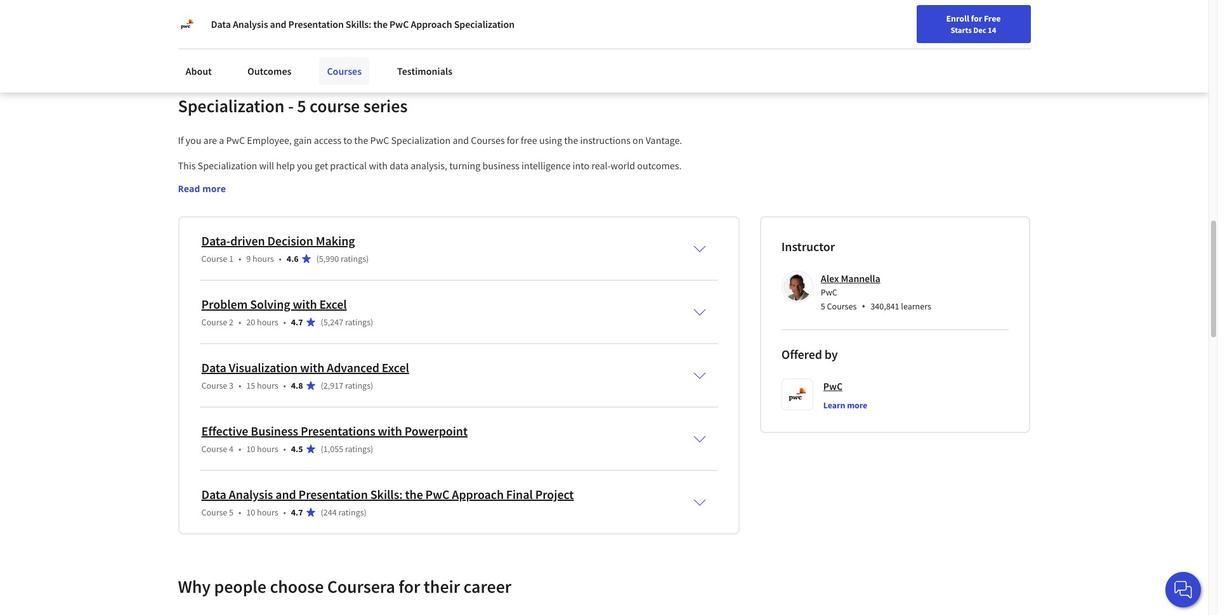 Task type: vqa. For each thing, say whether or not it's contained in the screenshot.
Management:
no



Task type: locate. For each thing, give the bounding box(es) containing it.
help up combination
[[276, 159, 295, 172]]

more inside 'button'
[[202, 183, 226, 195]]

specialization inside this specialization will help you get practical with data analysis, turning business intelligence into real-world outcomes. we'll explore how a combination of better understanding, filtering, and application of data can help you solve problems faster - leading to smarter and more effective decision-making. you'll learn how to use microsoft excel, powerpoint, and other common data analysis and communication tools, and perhaps most importantly, we'll help you to present data to others in a way that gets them engaged in your story and motivated to act.
[[198, 159, 257, 172]]

better
[[328, 174, 354, 187]]

more
[[202, 183, 226, 195], [307, 190, 329, 202], [847, 400, 868, 411]]

decision
[[267, 233, 313, 249]]

presentation for data analysis and presentation skills: the pwc approach specialization
[[289, 18, 344, 30]]

- inside this specialization will help you get practical with data analysis, turning business intelligence into real-world outcomes. we'll explore how a combination of better understanding, filtering, and application of data can help you solve problems faster - leading to smarter and more effective decision-making. you'll learn how to use microsoft excel, powerpoint, and other common data analysis and communication tools, and perhaps most importantly, we'll help you to present data to others in a way that gets them engaged in your story and motivated to act.
[[204, 190, 207, 202]]

1 course from the top
[[201, 253, 227, 265]]

business
[[251, 423, 298, 439]]

hours for driven
[[253, 253, 274, 265]]

and
[[303, 16, 319, 29], [270, 18, 287, 30], [453, 134, 469, 147], [460, 174, 477, 187], [288, 190, 305, 202], [662, 190, 679, 202], [300, 205, 316, 218], [413, 205, 429, 218], [400, 220, 416, 233], [276, 487, 296, 503]]

for left their
[[399, 576, 420, 598]]

in right the media
[[321, 16, 329, 29]]

)
[[366, 253, 369, 265], [371, 317, 373, 328], [371, 380, 373, 392], [371, 444, 373, 455], [364, 507, 367, 518]]

0 vertical spatial excel
[[320, 296, 347, 312]]

instructions
[[580, 134, 631, 147]]

to
[[344, 134, 352, 147], [242, 190, 251, 202], [514, 190, 522, 202], [606, 205, 615, 218], [673, 205, 681, 218], [463, 220, 472, 233]]

analysis right 'it'
[[233, 18, 268, 30]]

1 vertical spatial help
[[577, 174, 596, 187]]

and down making.
[[413, 205, 429, 218]]

a left way at the top of the page
[[217, 220, 222, 233]]

0 horizontal spatial 5
[[229, 507, 234, 518]]

0 vertical spatial skills:
[[346, 18, 372, 30]]

2
[[229, 317, 234, 328]]

with up 4.8
[[300, 360, 324, 376]]

gets
[[263, 220, 280, 233]]

approach for final
[[452, 487, 504, 503]]

presentation up 244
[[299, 487, 368, 503]]

of down get
[[318, 174, 326, 187]]

1 horizontal spatial more
[[307, 190, 329, 202]]

analysis
[[233, 18, 268, 30], [229, 487, 273, 503]]

1 4.7 from the top
[[291, 317, 303, 328]]

turning
[[449, 159, 481, 172]]

a down will
[[255, 174, 260, 187]]

1 horizontal spatial 5
[[297, 95, 306, 117]]

2 horizontal spatial courses
[[827, 301, 857, 312]]

for
[[971, 13, 983, 24], [507, 134, 519, 147], [399, 576, 420, 598]]

1 vertical spatial approach
[[452, 487, 504, 503]]

about link
[[178, 57, 220, 85]]

1 vertical spatial 5
[[821, 301, 826, 312]]

4 course from the top
[[201, 444, 227, 455]]

( 5,247 ratings )
[[321, 317, 373, 328]]

alex mannella link
[[821, 272, 881, 285]]

help right we'll
[[568, 205, 587, 218]]

filtering,
[[423, 174, 458, 187]]

if you are a pwc employee, gain access to the pwc specialization and courses for free using the instructions on vantage.
[[178, 134, 686, 147]]

) down the data analysis and presentation skills: the pwc approach final project link
[[364, 507, 367, 518]]

series
[[363, 95, 408, 117]]

0 vertical spatial how
[[234, 174, 253, 187]]

motivated
[[418, 220, 461, 233]]

how up leading
[[234, 174, 253, 187]]

data analysis and presentation skills: the pwc approach final project link
[[201, 487, 574, 503]]

learn more
[[824, 400, 868, 411]]

0 horizontal spatial excel
[[320, 296, 347, 312]]

making
[[316, 233, 355, 249]]

ratings right 1,055
[[345, 444, 371, 455]]

excel,
[[582, 190, 606, 202]]

1,055
[[324, 444, 343, 455]]

read more button
[[178, 182, 226, 195]]

0 vertical spatial your
[[331, 16, 350, 29]]

•
[[239, 253, 241, 265], [279, 253, 282, 265], [862, 299, 866, 313], [239, 317, 241, 328], [283, 317, 286, 328], [239, 380, 241, 392], [283, 380, 286, 392], [239, 444, 241, 455], [283, 444, 286, 455], [239, 507, 241, 518], [283, 507, 286, 518]]

1 vertical spatial for
[[507, 134, 519, 147]]

0 horizontal spatial of
[[318, 174, 326, 187]]

project
[[535, 487, 574, 503]]

explore
[[201, 174, 232, 187]]

solving
[[250, 296, 290, 312]]

) for excel
[[371, 317, 373, 328]]

1 horizontal spatial -
[[288, 95, 294, 117]]

alex mannella image
[[784, 273, 812, 301]]

course 2 • 20 hours •
[[201, 317, 286, 328]]

them
[[282, 220, 305, 233]]

coursera career certificate image
[[791, 0, 1002, 67]]

help
[[276, 159, 295, 172], [577, 174, 596, 187], [568, 205, 587, 218]]

pwc
[[390, 18, 409, 30], [226, 134, 245, 147], [370, 134, 389, 147], [821, 287, 838, 298], [824, 380, 843, 393], [426, 487, 450, 503]]

will
[[259, 159, 274, 172]]

application
[[479, 174, 527, 187]]

you down excel,
[[589, 205, 604, 218]]

on left vantage.
[[633, 134, 644, 147]]

- right faster
[[204, 190, 207, 202]]

courses link
[[319, 57, 369, 85]]

) right 5,990 at the left top
[[366, 253, 369, 265]]

skills:
[[346, 18, 372, 30], [370, 487, 403, 503]]

enroll for free starts dec 14
[[947, 13, 1001, 35]]

outcomes link
[[240, 57, 299, 85]]

1 vertical spatial presentation
[[299, 487, 368, 503]]

share
[[200, 16, 224, 29]]

get
[[315, 159, 328, 172]]

of
[[318, 174, 326, 187], [529, 174, 537, 187]]

-
[[288, 95, 294, 117], [204, 190, 207, 202]]

2 horizontal spatial in
[[345, 220, 353, 233]]

1
[[229, 253, 234, 265]]

hours for visualization
[[257, 380, 278, 392]]

analysis for data analysis and presentation skills: the pwc approach specialization
[[233, 18, 268, 30]]

ratings down 'advanced'
[[345, 380, 371, 392]]

with up understanding,
[[369, 159, 388, 172]]

perhaps
[[431, 205, 466, 218]]

0 vertical spatial 10
[[246, 444, 255, 455]]

course 4 • 10 hours •
[[201, 444, 286, 455]]

1 vertical spatial on
[[633, 134, 644, 147]]

4.7
[[291, 317, 303, 328], [291, 507, 303, 518]]

skills: up courses link at the left of the page
[[346, 18, 372, 30]]

english button
[[943, 0, 1019, 41]]

specialization
[[454, 18, 515, 30], [178, 95, 285, 117], [391, 134, 451, 147], [198, 159, 257, 172]]

1 horizontal spatial how
[[493, 190, 512, 202]]

more inside button
[[847, 400, 868, 411]]

1 horizontal spatial your
[[355, 220, 374, 233]]

hours right 9
[[253, 253, 274, 265]]

intelligence
[[522, 159, 571, 172]]

4.7 down problem solving with excel link
[[291, 317, 303, 328]]

4.7 left 244
[[291, 507, 303, 518]]

a right are
[[219, 134, 224, 147]]

1 horizontal spatial courses
[[471, 134, 505, 147]]

4.8
[[291, 380, 303, 392]]

excel
[[320, 296, 347, 312], [382, 360, 409, 376]]

14
[[988, 25, 997, 35]]

help down into
[[577, 174, 596, 187]]

for left free
[[507, 134, 519, 147]]

for up dec
[[971, 13, 983, 24]]

courses
[[327, 65, 362, 77], [471, 134, 505, 147], [827, 301, 857, 312]]

2 vertical spatial 5
[[229, 507, 234, 518]]

you'll
[[444, 190, 467, 202]]

data right present on the top right of page
[[652, 205, 670, 218]]

of up use
[[529, 174, 537, 187]]

0 horizontal spatial courses
[[327, 65, 362, 77]]

2 vertical spatial for
[[399, 576, 420, 598]]

) for making
[[366, 253, 369, 265]]

importantly,
[[491, 205, 544, 218]]

act.
[[474, 220, 490, 233]]

courses up business
[[471, 134, 505, 147]]

data up the course 5 • 10 hours • in the bottom left of the page
[[201, 487, 226, 503]]

hours for business
[[257, 444, 278, 455]]

ratings right 244
[[339, 507, 364, 518]]

read
[[178, 183, 200, 195]]

read more
[[178, 183, 226, 195]]

on right 'it'
[[234, 16, 245, 29]]

hours down the business at the bottom
[[257, 444, 278, 455]]

specialization up the explore
[[198, 159, 257, 172]]

if
[[178, 134, 184, 147]]

0 vertical spatial -
[[288, 95, 294, 117]]

- up employee, on the left top
[[288, 95, 294, 117]]

final
[[506, 487, 533, 503]]

hours right '15'
[[257, 380, 278, 392]]

( for making
[[316, 253, 319, 265]]

2 10 from the top
[[246, 507, 255, 518]]

more up common
[[202, 183, 226, 195]]

) for with
[[371, 444, 373, 455]]

2 horizontal spatial more
[[847, 400, 868, 411]]

1 10 from the top
[[246, 444, 255, 455]]

1 vertical spatial data
[[201, 360, 226, 376]]

excel up the 5,247
[[320, 296, 347, 312]]

data visualization with advanced excel
[[201, 360, 409, 376]]

5 inside alex mannella pwc 5 courses • 340,841 learners
[[821, 301, 826, 312]]

) down 'advanced'
[[371, 380, 373, 392]]

with left powerpoint
[[378, 423, 402, 439]]

5
[[297, 95, 306, 117], [821, 301, 826, 312], [229, 507, 234, 518]]

1 horizontal spatial of
[[529, 174, 537, 187]]

faster
[[178, 190, 202, 202]]

1 horizontal spatial in
[[321, 16, 329, 29]]

learn
[[824, 400, 846, 411]]

dec
[[974, 25, 987, 35]]

your down communication at top left
[[355, 220, 374, 233]]

1 vertical spatial 10
[[246, 507, 255, 518]]

2 4.7 from the top
[[291, 507, 303, 518]]

and up the course 5 • 10 hours • in the bottom left of the page
[[276, 487, 296, 503]]

2 vertical spatial a
[[217, 220, 222, 233]]

approach up testimonials in the left of the page
[[411, 18, 452, 30]]

244
[[324, 507, 337, 518]]

1 horizontal spatial on
[[633, 134, 644, 147]]

0 vertical spatial presentation
[[289, 18, 344, 30]]

approach left final
[[452, 487, 504, 503]]

0 vertical spatial 5
[[297, 95, 306, 117]]

other
[[178, 205, 201, 218]]

10 for business
[[246, 444, 255, 455]]

2 horizontal spatial for
[[971, 13, 983, 24]]

course for effective business presentations with powerpoint
[[201, 444, 227, 455]]

0 horizontal spatial more
[[202, 183, 226, 195]]

data right the pwc icon
[[211, 18, 231, 30]]

0 horizontal spatial -
[[204, 190, 207, 202]]

you left get
[[297, 159, 313, 172]]

data-driven decision making link
[[201, 233, 355, 249]]

ratings right 5,990 at the left top
[[341, 253, 366, 265]]

more right learn
[[847, 400, 868, 411]]

more for read more
[[202, 183, 226, 195]]

courses down alex mannella link
[[827, 301, 857, 312]]

) for advanced
[[371, 380, 373, 392]]

4.7 for and
[[291, 507, 303, 518]]

coursera
[[327, 576, 395, 598]]

None search field
[[181, 8, 486, 33]]

how down the application
[[493, 190, 512, 202]]

data
[[211, 18, 231, 30], [201, 360, 226, 376], [201, 487, 226, 503]]

free
[[984, 13, 1001, 24]]

presentation up courses link at the left of the page
[[289, 18, 344, 30]]

skills: down ( 1,055 ratings ) at the bottom
[[370, 487, 403, 503]]

ratings right the 5,247
[[345, 317, 371, 328]]

data up course 3 • 15 hours • at left
[[201, 360, 226, 376]]

0 vertical spatial courses
[[327, 65, 362, 77]]

leading
[[209, 190, 240, 202]]

0 vertical spatial data
[[211, 18, 231, 30]]

1 horizontal spatial excel
[[382, 360, 409, 376]]

1 vertical spatial skills:
[[370, 487, 403, 503]]

powerpoint,
[[608, 190, 660, 202]]

data for data analysis and presentation skills: the pwc approach final project
[[201, 487, 226, 503]]

2 vertical spatial data
[[201, 487, 226, 503]]

data for data visualization with advanced excel
[[201, 360, 226, 376]]

0 vertical spatial 4.7
[[291, 317, 303, 328]]

data visualization with advanced excel link
[[201, 360, 409, 376]]

in down common
[[207, 220, 215, 233]]

0 horizontal spatial on
[[234, 16, 245, 29]]

0 vertical spatial approach
[[411, 18, 452, 30]]

3 course from the top
[[201, 380, 227, 392]]

2 horizontal spatial 5
[[821, 301, 826, 312]]

way
[[224, 220, 241, 233]]

) right the 5,247
[[371, 317, 373, 328]]

outcomes
[[247, 65, 292, 77]]

5 course from the top
[[201, 507, 227, 518]]

your left the performance
[[331, 16, 350, 29]]

analysis up the course 5 • 10 hours • in the bottom left of the page
[[229, 487, 273, 503]]

0 vertical spatial for
[[971, 13, 983, 24]]

to right leading
[[242, 190, 251, 202]]

1 vertical spatial analysis
[[229, 487, 273, 503]]

( for excel
[[321, 317, 324, 328]]

course for problem solving with excel
[[201, 317, 227, 328]]

1 vertical spatial -
[[204, 190, 207, 202]]

1 vertical spatial 4.7
[[291, 507, 303, 518]]

2 vertical spatial courses
[[827, 301, 857, 312]]

) for presentation
[[364, 507, 367, 518]]

data up that
[[243, 205, 262, 218]]

visualization
[[229, 360, 298, 376]]

approach for specialization
[[411, 18, 452, 30]]

0 horizontal spatial for
[[399, 576, 420, 598]]

learn more button
[[824, 399, 868, 412]]

specialization up are
[[178, 95, 285, 117]]

courses up course
[[327, 65, 362, 77]]

mannella
[[841, 272, 881, 285]]

career
[[464, 576, 512, 598]]

communication
[[318, 205, 385, 218]]

2 course from the top
[[201, 317, 227, 328]]

starts
[[951, 25, 972, 35]]

hours left 244
[[257, 507, 278, 518]]

pwc inside alex mannella pwc 5 courses • 340,841 learners
[[821, 287, 838, 298]]

4.7 for with
[[291, 317, 303, 328]]

1 horizontal spatial for
[[507, 134, 519, 147]]

ratings for making
[[341, 253, 366, 265]]

skills: for specialization
[[346, 18, 372, 30]]

and down tools, on the top of page
[[400, 220, 416, 233]]

in down communication at top left
[[345, 220, 353, 233]]

0 vertical spatial analysis
[[233, 18, 268, 30]]

2 vertical spatial help
[[568, 205, 587, 218]]

you right if at the left of the page
[[186, 134, 201, 147]]

) down presentations
[[371, 444, 373, 455]]

excel right 'advanced'
[[382, 360, 409, 376]]

you down real-
[[598, 174, 614, 187]]

1 vertical spatial your
[[355, 220, 374, 233]]

more down better
[[307, 190, 329, 202]]

hours right 20
[[257, 317, 278, 328]]



Task type: describe. For each thing, give the bounding box(es) containing it.
performance
[[352, 16, 407, 29]]

( for presentation
[[321, 507, 324, 518]]

analysis,
[[411, 159, 447, 172]]

more for learn more
[[847, 400, 868, 411]]

with inside this specialization will help you get practical with data analysis, turning business intelligence into real-world outcomes. we'll explore how a combination of better understanding, filtering, and application of data can help you solve problems faster - leading to smarter and more effective decision-making. you'll learn how to use microsoft excel, powerpoint, and other common data analysis and communication tools, and perhaps most importantly, we'll help you to present data to others in a way that gets them engaged in your story and motivated to act.
[[369, 159, 388, 172]]

effective
[[201, 423, 248, 439]]

to down problems on the right of the page
[[673, 205, 681, 218]]

and down problems on the right of the page
[[662, 190, 679, 202]]

to right access
[[344, 134, 352, 147]]

10 for analysis
[[246, 507, 255, 518]]

1 vertical spatial how
[[493, 190, 512, 202]]

and up "turning"
[[453, 134, 469, 147]]

hours for analysis
[[257, 507, 278, 518]]

learn
[[470, 190, 491, 202]]

instructor
[[782, 239, 835, 254]]

using
[[539, 134, 562, 147]]

ratings for advanced
[[345, 380, 371, 392]]

why
[[178, 576, 211, 598]]

to down excel,
[[606, 205, 615, 218]]

1 vertical spatial a
[[255, 174, 260, 187]]

( 5,990 ratings )
[[316, 253, 369, 265]]

course for data analysis and presentation skills: the pwc approach final project
[[201, 507, 227, 518]]

data for data analysis and presentation skills: the pwc approach specialization
[[211, 18, 231, 30]]

5,990
[[319, 253, 339, 265]]

1 of from the left
[[318, 174, 326, 187]]

we'll
[[178, 174, 199, 187]]

0 horizontal spatial how
[[234, 174, 253, 187]]

5,247
[[324, 317, 343, 328]]

• inside alex mannella pwc 5 courses • 340,841 learners
[[862, 299, 866, 313]]

pwc image
[[178, 15, 196, 33]]

and down combination
[[288, 190, 305, 202]]

to left act. in the top left of the page
[[463, 220, 472, 233]]

smarter
[[253, 190, 286, 202]]

that
[[243, 220, 261, 233]]

for inside "enroll for free starts dec 14"
[[971, 13, 983, 24]]

into
[[573, 159, 590, 172]]

ratings for with
[[345, 444, 371, 455]]

and up outcomes "link" at the top of page
[[270, 18, 287, 30]]

choose
[[270, 576, 324, 598]]

with right solving
[[293, 296, 317, 312]]

are
[[203, 134, 217, 147]]

powerpoint
[[405, 423, 468, 439]]

making.
[[408, 190, 442, 202]]

data-driven decision making
[[201, 233, 355, 249]]

course 5 • 10 hours •
[[201, 507, 286, 518]]

hours for solving
[[257, 317, 278, 328]]

their
[[424, 576, 460, 598]]

3
[[229, 380, 234, 392]]

2 of from the left
[[529, 174, 537, 187]]

chat with us image
[[1173, 580, 1194, 600]]

use
[[524, 190, 539, 202]]

courses inside alex mannella pwc 5 courses • 340,841 learners
[[827, 301, 857, 312]]

others
[[178, 220, 205, 233]]

effective business presentations with powerpoint
[[201, 423, 468, 439]]

0 vertical spatial on
[[234, 16, 245, 29]]

( 1,055 ratings )
[[321, 444, 373, 455]]

access
[[314, 134, 342, 147]]

by
[[825, 346, 838, 362]]

social
[[247, 16, 272, 29]]

1 vertical spatial courses
[[471, 134, 505, 147]]

most
[[468, 205, 489, 218]]

offered by
[[782, 346, 838, 362]]

0 horizontal spatial in
[[207, 220, 215, 233]]

data up understanding,
[[390, 159, 409, 172]]

0 horizontal spatial your
[[331, 16, 350, 29]]

9
[[246, 253, 251, 265]]

skills: for final
[[370, 487, 403, 503]]

review
[[409, 16, 437, 29]]

presentations
[[301, 423, 375, 439]]

understanding,
[[356, 174, 421, 187]]

ratings for excel
[[345, 317, 371, 328]]

course 1 • 9 hours •
[[201, 253, 282, 265]]

engaged
[[307, 220, 343, 233]]

and right the media
[[303, 16, 319, 29]]

why people choose coursera for their career
[[178, 576, 512, 598]]

4.6
[[287, 253, 299, 265]]

data down intelligence
[[539, 174, 558, 187]]

alex
[[821, 272, 839, 285]]

we'll
[[546, 205, 566, 218]]

and down "turning"
[[460, 174, 477, 187]]

story
[[376, 220, 398, 233]]

( for with
[[321, 444, 324, 455]]

pwc link
[[824, 379, 843, 394]]

real-
[[592, 159, 611, 172]]

2,917
[[324, 380, 343, 392]]

vantage.
[[646, 134, 682, 147]]

more inside this specialization will help you get practical with data analysis, turning business intelligence into real-world outcomes. we'll explore how a combination of better understanding, filtering, and application of data can help you solve problems faster - leading to smarter and more effective decision-making. you'll learn how to use microsoft excel, powerpoint, and other common data analysis and communication tools, and perhaps most importantly, we'll help you to present data to others in a way that gets them engaged in your story and motivated to act.
[[307, 190, 329, 202]]

course for data-driven decision making
[[201, 253, 227, 265]]

( 244 ratings )
[[321, 507, 367, 518]]

( for advanced
[[321, 380, 324, 392]]

alex mannella pwc 5 courses • 340,841 learners
[[821, 272, 932, 313]]

free
[[521, 134, 537, 147]]

analysis for data analysis and presentation skills: the pwc approach final project
[[229, 487, 273, 503]]

analysis
[[264, 205, 298, 218]]

solve
[[616, 174, 638, 187]]

20
[[246, 317, 255, 328]]

employee,
[[247, 134, 292, 147]]

specialization - 5 course series
[[178, 95, 408, 117]]

testimonials link
[[390, 57, 460, 85]]

your inside this specialization will help you get practical with data analysis, turning business intelligence into real-world outcomes. we'll explore how a combination of better understanding, filtering, and application of data can help you solve problems faster - leading to smarter and more effective decision-making. you'll learn how to use microsoft excel, powerpoint, and other common data analysis and communication tools, and perhaps most importantly, we'll help you to present data to others in a way that gets them engaged in your story and motivated to act.
[[355, 220, 374, 233]]

specialization right review
[[454, 18, 515, 30]]

decision-
[[369, 190, 408, 202]]

business
[[483, 159, 520, 172]]

1 vertical spatial excel
[[382, 360, 409, 376]]

0 vertical spatial a
[[219, 134, 224, 147]]

enroll
[[947, 13, 970, 24]]

and up the them
[[300, 205, 316, 218]]

outcomes.
[[637, 159, 682, 172]]

microsoft
[[541, 190, 580, 202]]

ratings for presentation
[[339, 507, 364, 518]]

to left use
[[514, 190, 522, 202]]

this specialization will help you get practical with data analysis, turning business intelligence into real-world outcomes. we'll explore how a combination of better understanding, filtering, and application of data can help you solve problems faster - leading to smarter and more effective decision-making. you'll learn how to use microsoft excel, powerpoint, and other common data analysis and communication tools, and perhaps most importantly, we'll help you to present data to others in a way that gets them engaged in your story and motivated to act.
[[178, 159, 684, 233]]

specialization up analysis,
[[391, 134, 451, 147]]

0 vertical spatial help
[[276, 159, 295, 172]]

shopping cart: 1 item image
[[912, 10, 936, 30]]

advanced
[[327, 360, 379, 376]]

present
[[617, 205, 650, 218]]

media
[[274, 16, 301, 29]]

gain
[[294, 134, 312, 147]]

can
[[560, 174, 575, 187]]

people
[[214, 576, 266, 598]]

data analysis and presentation skills: the pwc approach final project
[[201, 487, 574, 503]]

tools,
[[387, 205, 411, 218]]

presentation for data analysis and presentation skills: the pwc approach final project
[[299, 487, 368, 503]]

course for data visualization with advanced excel
[[201, 380, 227, 392]]



